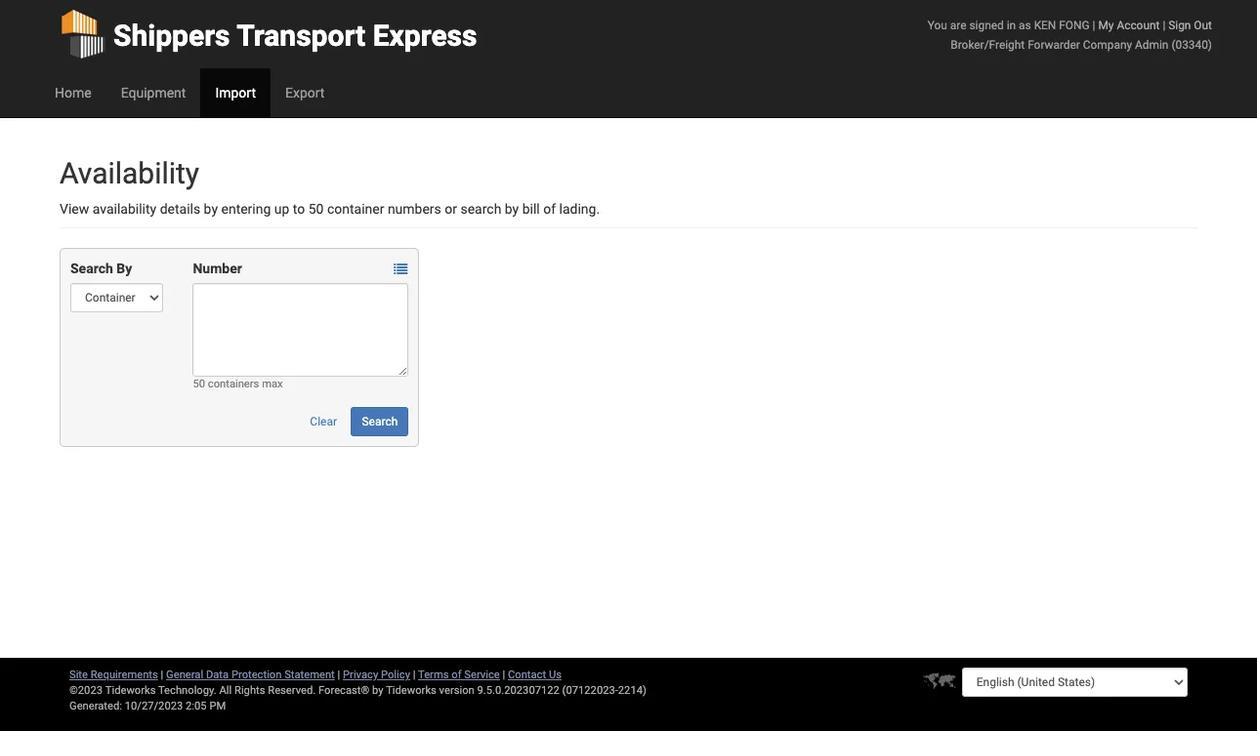 Task type: vqa. For each thing, say whether or not it's contained in the screenshot.
Forecast® at the bottom left
yes



Task type: describe. For each thing, give the bounding box(es) containing it.
number
[[193, 261, 242, 276]]

| left sign
[[1163, 19, 1166, 32]]

are
[[950, 19, 967, 32]]

(03340)
[[1172, 38, 1212, 52]]

up
[[274, 201, 290, 217]]

rights
[[234, 685, 265, 698]]

export
[[285, 85, 325, 101]]

details
[[160, 201, 200, 217]]

broker/freight
[[951, 38, 1025, 52]]

fong
[[1059, 19, 1090, 32]]

sign out link
[[1169, 19, 1212, 32]]

to
[[293, 201, 305, 217]]

general data protection statement link
[[166, 669, 335, 682]]

search for search by
[[70, 261, 113, 276]]

availability
[[60, 156, 199, 191]]

requirements
[[91, 669, 158, 682]]

statement
[[284, 669, 335, 682]]

as
[[1019, 19, 1031, 32]]

privacy policy link
[[343, 669, 410, 682]]

availability
[[93, 201, 156, 217]]

sign
[[1169, 19, 1191, 32]]

you are signed in as ken fong | my account | sign out broker/freight forwarder company admin (03340)
[[928, 19, 1212, 52]]

general
[[166, 669, 203, 682]]

export button
[[271, 68, 339, 117]]

technology.
[[158, 685, 217, 698]]

10/27/2023
[[125, 701, 183, 713]]

you
[[928, 19, 948, 32]]

privacy
[[343, 669, 378, 682]]

2:05
[[186, 701, 207, 713]]

search for search
[[362, 415, 398, 429]]

Number text field
[[193, 283, 409, 377]]

view
[[60, 201, 89, 217]]

9.5.0.202307122
[[477, 685, 560, 698]]

terms of service link
[[418, 669, 500, 682]]

home button
[[40, 68, 106, 117]]

site requirements link
[[69, 669, 158, 682]]

of inside site requirements | general data protection statement | privacy policy | terms of service | contact us ©2023 tideworks technology. all rights reserved. forecast® by tideworks version 9.5.0.202307122 (07122023-2214) generated: 10/27/2023 2:05 pm
[[452, 669, 462, 682]]

in
[[1007, 19, 1016, 32]]

pm
[[209, 701, 226, 713]]

import button
[[201, 68, 271, 117]]

show list image
[[394, 263, 408, 277]]

container
[[327, 201, 384, 217]]

forwarder
[[1028, 38, 1080, 52]]

view availability details by entering up to 50 container numbers or search by bill of lading.
[[60, 201, 600, 217]]

account
[[1117, 19, 1160, 32]]

transport
[[237, 19, 366, 53]]

home
[[55, 85, 92, 101]]

shippers
[[113, 19, 230, 53]]

2214)
[[618, 685, 647, 698]]



Task type: locate. For each thing, give the bounding box(es) containing it.
entering
[[221, 201, 271, 217]]

us
[[549, 669, 562, 682]]

my
[[1099, 19, 1114, 32]]

terms
[[418, 669, 449, 682]]

0 horizontal spatial of
[[452, 669, 462, 682]]

protection
[[231, 669, 282, 682]]

search by
[[70, 261, 132, 276]]

contact us link
[[508, 669, 562, 682]]

0 vertical spatial 50
[[308, 201, 324, 217]]

(07122023-
[[562, 685, 618, 698]]

my account link
[[1099, 19, 1160, 32]]

clear button
[[299, 407, 348, 437]]

max
[[262, 378, 283, 391]]

search button
[[351, 407, 409, 437]]

admin
[[1135, 38, 1169, 52]]

by down privacy policy link on the bottom
[[372, 685, 384, 698]]

search
[[70, 261, 113, 276], [362, 415, 398, 429]]

| left my
[[1093, 19, 1096, 32]]

equipment
[[121, 85, 186, 101]]

by inside site requirements | general data protection statement | privacy policy | terms of service | contact us ©2023 tideworks technology. all rights reserved. forecast® by tideworks version 9.5.0.202307122 (07122023-2214) generated: 10/27/2023 2:05 pm
[[372, 685, 384, 698]]

lading.
[[559, 201, 600, 217]]

by right details
[[204, 201, 218, 217]]

1 vertical spatial search
[[362, 415, 398, 429]]

search inside button
[[362, 415, 398, 429]]

1 horizontal spatial by
[[372, 685, 384, 698]]

or
[[445, 201, 457, 217]]

0 horizontal spatial search
[[70, 261, 113, 276]]

|
[[1093, 19, 1096, 32], [1163, 19, 1166, 32], [161, 669, 163, 682], [338, 669, 340, 682], [413, 669, 416, 682], [503, 669, 505, 682]]

search
[[461, 201, 502, 217]]

out
[[1194, 19, 1212, 32]]

of
[[543, 201, 556, 217], [452, 669, 462, 682]]

shippers transport express
[[113, 19, 477, 53]]

containers
[[208, 378, 259, 391]]

site
[[69, 669, 88, 682]]

search right clear
[[362, 415, 398, 429]]

1 horizontal spatial 50
[[308, 201, 324, 217]]

1 vertical spatial 50
[[193, 378, 205, 391]]

by
[[204, 201, 218, 217], [505, 201, 519, 217], [372, 685, 384, 698]]

clear
[[310, 415, 337, 429]]

50 right to on the left top
[[308, 201, 324, 217]]

numbers
[[388, 201, 441, 217]]

1 vertical spatial of
[[452, 669, 462, 682]]

shippers transport express link
[[60, 0, 477, 68]]

| up "forecast®"
[[338, 669, 340, 682]]

50
[[308, 201, 324, 217], [193, 378, 205, 391]]

ken
[[1034, 19, 1056, 32]]

0 horizontal spatial 50
[[193, 378, 205, 391]]

of right 'bill'
[[543, 201, 556, 217]]

site requirements | general data protection statement | privacy policy | terms of service | contact us ©2023 tideworks technology. all rights reserved. forecast® by tideworks version 9.5.0.202307122 (07122023-2214) generated: 10/27/2023 2:05 pm
[[69, 669, 647, 713]]

data
[[206, 669, 229, 682]]

company
[[1083, 38, 1132, 52]]

equipment button
[[106, 68, 201, 117]]

0 vertical spatial of
[[543, 201, 556, 217]]

2 horizontal spatial by
[[505, 201, 519, 217]]

express
[[373, 19, 477, 53]]

generated:
[[69, 701, 122, 713]]

signed
[[970, 19, 1004, 32]]

| left general at the bottom of the page
[[161, 669, 163, 682]]

by
[[117, 261, 132, 276]]

©2023 tideworks
[[69, 685, 156, 698]]

service
[[464, 669, 500, 682]]

version
[[439, 685, 475, 698]]

of up version
[[452, 669, 462, 682]]

| up tideworks
[[413, 669, 416, 682]]

tideworks
[[386, 685, 437, 698]]

policy
[[381, 669, 410, 682]]

1 horizontal spatial search
[[362, 415, 398, 429]]

1 horizontal spatial of
[[543, 201, 556, 217]]

contact
[[508, 669, 546, 682]]

bill
[[522, 201, 540, 217]]

50 left the containers
[[193, 378, 205, 391]]

search left by
[[70, 261, 113, 276]]

import
[[215, 85, 256, 101]]

reserved.
[[268, 685, 316, 698]]

0 horizontal spatial by
[[204, 201, 218, 217]]

0 vertical spatial search
[[70, 261, 113, 276]]

forecast®
[[319, 685, 370, 698]]

all
[[219, 685, 232, 698]]

| up 9.5.0.202307122
[[503, 669, 505, 682]]

by left 'bill'
[[505, 201, 519, 217]]

50 containers max
[[193, 378, 283, 391]]



